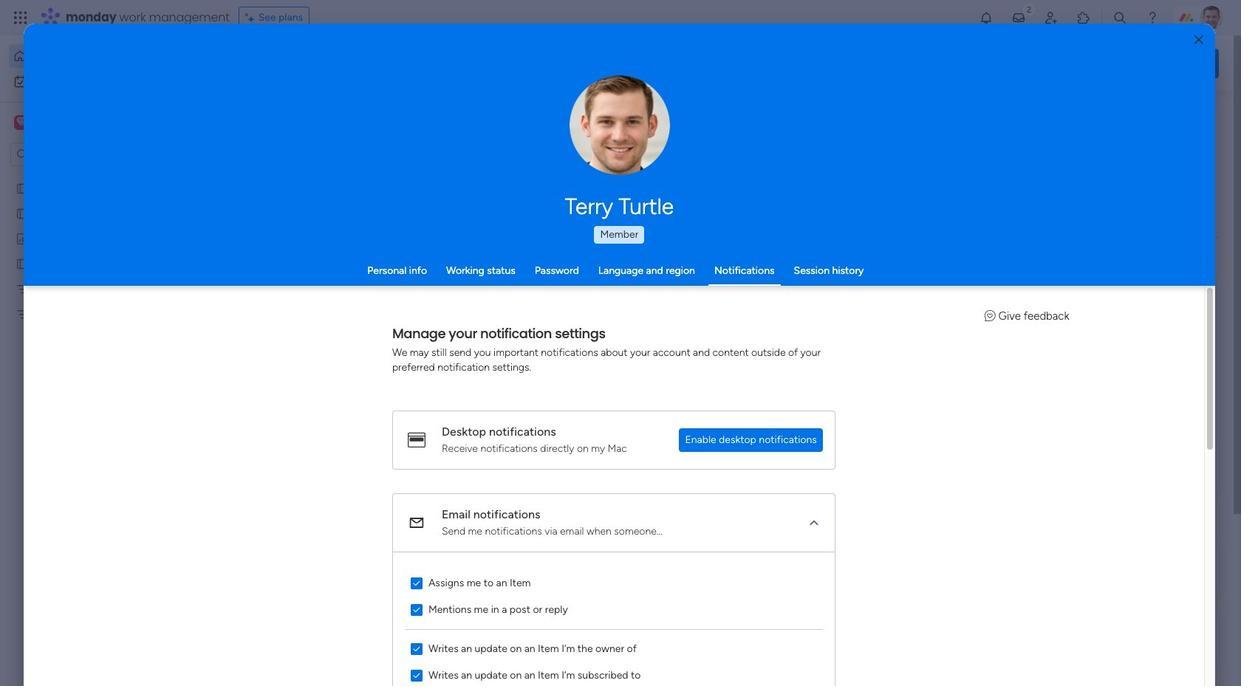 Task type: describe. For each thing, give the bounding box(es) containing it.
add to favorites image
[[680, 270, 695, 285]]

help image
[[1146, 10, 1160, 25]]

dapulse x slim image
[[1197, 107, 1215, 125]]

select product image
[[13, 10, 28, 25]]

remove from favorites image
[[438, 270, 453, 285]]

component image
[[247, 293, 260, 306]]

1 public board image from the top
[[16, 181, 30, 195]]

update feed image
[[1012, 10, 1027, 25]]

0 vertical spatial add to favorites image
[[922, 270, 936, 285]]

public dashboard image inside quick search results 'list box'
[[730, 270, 747, 286]]

public board image for the remove from favorites image
[[247, 270, 263, 286]]

2 vertical spatial option
[[0, 175, 188, 178]]

search everything image
[[1113, 10, 1128, 25]]

templates image image
[[1011, 297, 1206, 399]]

public board image for add to favorites image
[[489, 270, 505, 286]]

2 public board image from the top
[[16, 206, 30, 220]]



Task type: locate. For each thing, give the bounding box(es) containing it.
1 horizontal spatial add to favorites image
[[922, 270, 936, 285]]

component image for the top add to favorites icon
[[730, 293, 744, 306]]

public dashboard image
[[16, 231, 30, 245], [730, 270, 747, 286]]

notifications image
[[979, 10, 994, 25]]

component image for add to favorites image
[[489, 293, 502, 306]]

1 component image from the left
[[489, 293, 502, 306]]

0 horizontal spatial add to favorites image
[[438, 451, 453, 466]]

1 vertical spatial option
[[9, 69, 180, 93]]

workspace image
[[14, 115, 29, 131]]

invite members image
[[1044, 10, 1059, 25]]

public board image
[[247, 270, 263, 286], [489, 270, 505, 286]]

1 vertical spatial public board image
[[16, 206, 30, 220]]

v2 user feedback image
[[985, 310, 996, 323]]

see plans image
[[245, 10, 258, 26]]

public board image up component image
[[247, 270, 263, 286]]

public board image
[[16, 181, 30, 195], [16, 206, 30, 220], [16, 256, 30, 271]]

0 horizontal spatial public board image
[[247, 270, 263, 286]]

2 image
[[1023, 1, 1036, 17]]

workspace image
[[16, 115, 26, 131]]

region
[[393, 552, 835, 687]]

0 horizontal spatial public dashboard image
[[16, 231, 30, 245]]

1 vertical spatial add to favorites image
[[438, 451, 453, 466]]

public board image right the remove from favorites image
[[489, 270, 505, 286]]

list box
[[0, 173, 188, 526]]

monday marketplace image
[[1077, 10, 1092, 25]]

1 public board image from the left
[[247, 270, 263, 286]]

1 horizontal spatial public board image
[[489, 270, 505, 286]]

Search in workspace field
[[31, 146, 123, 163]]

0 vertical spatial public dashboard image
[[16, 231, 30, 245]]

terry turtle image
[[1200, 6, 1224, 30]]

2 vertical spatial public board image
[[16, 256, 30, 271]]

2 element
[[377, 557, 395, 574], [377, 557, 395, 574]]

workspace selection element
[[14, 114, 123, 133]]

option
[[9, 44, 180, 68], [9, 69, 180, 93], [0, 175, 188, 178]]

component image
[[489, 293, 502, 306], [730, 293, 744, 306]]

1 vertical spatial public dashboard image
[[730, 270, 747, 286]]

quick search results list box
[[228, 138, 962, 515]]

1 horizontal spatial component image
[[730, 293, 744, 306]]

help center element
[[998, 610, 1220, 669]]

add to favorites image
[[922, 270, 936, 285], [438, 451, 453, 466]]

1 horizontal spatial public dashboard image
[[730, 270, 747, 286]]

close image
[[1195, 34, 1204, 45]]

0 vertical spatial option
[[9, 44, 180, 68]]

0 horizontal spatial component image
[[489, 293, 502, 306]]

0 vertical spatial public board image
[[16, 181, 30, 195]]

getting started element
[[998, 539, 1220, 598]]

2 public board image from the left
[[489, 270, 505, 286]]

3 public board image from the top
[[16, 256, 30, 271]]

2 component image from the left
[[730, 293, 744, 306]]



Task type: vqa. For each thing, say whether or not it's contained in the screenshot.
List Box
yes



